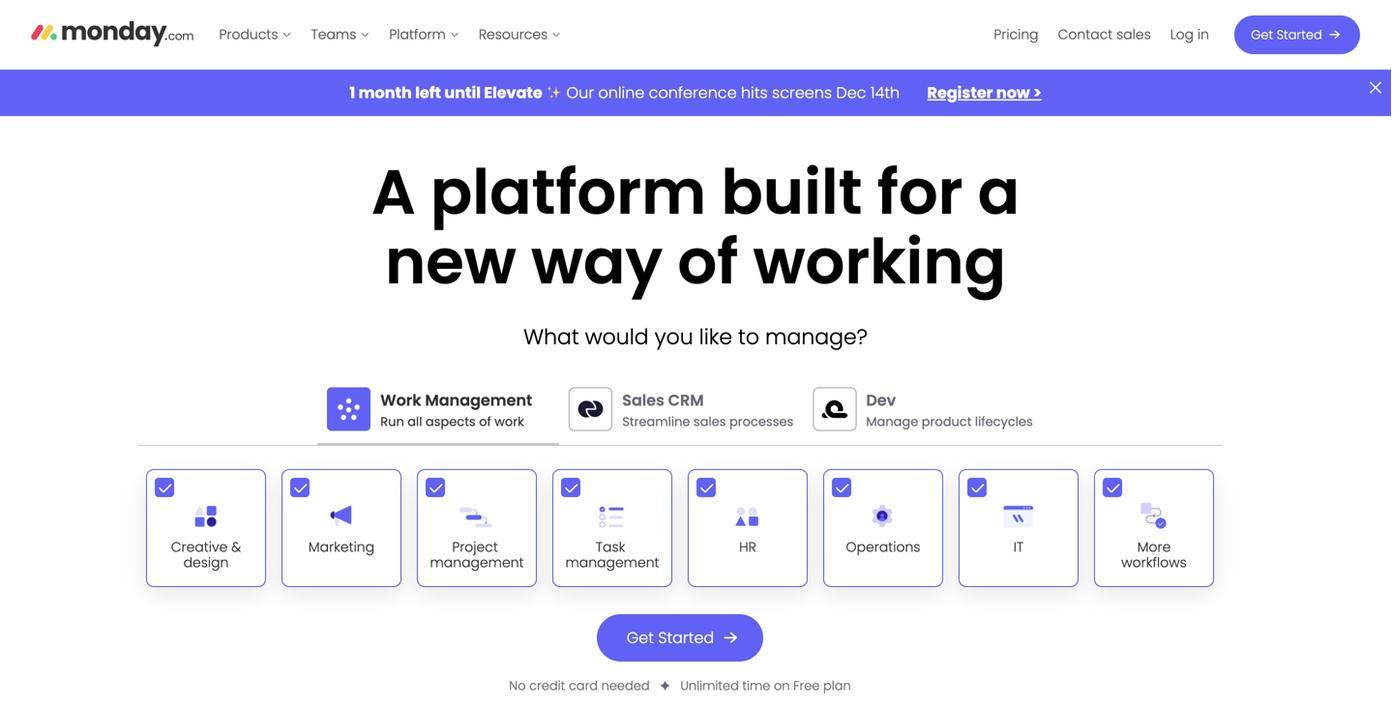 Task type: locate. For each thing, give the bounding box(es) containing it.
workflows
[[1122, 553, 1187, 572]]

get started
[[1252, 26, 1323, 44], [627, 627, 714, 649]]

main element
[[210, 0, 1361, 70]]

of
[[678, 219, 739, 305], [479, 413, 491, 431]]

0 vertical spatial get
[[1252, 26, 1274, 44]]

get started right in
[[1252, 26, 1323, 44]]

platform
[[389, 25, 446, 44]]

0 vertical spatial get started button
[[1235, 15, 1361, 54]]

crm dark image
[[569, 387, 613, 431]]

1 horizontal spatial sales
[[1117, 25, 1151, 44]]

management down project management "icon" at the left bottom of page
[[430, 553, 524, 572]]

teams link
[[301, 19, 380, 50]]

no
[[509, 677, 526, 695]]

resources link
[[469, 19, 571, 50]]

design
[[183, 553, 229, 572]]

new
[[385, 219, 517, 305]]

0 vertical spatial started
[[1277, 26, 1323, 44]]

Project management checkbox
[[417, 469, 537, 587]]

it image
[[999, 497, 1039, 536]]

1 horizontal spatial list
[[985, 0, 1219, 70]]

product
[[922, 413, 972, 431]]

1 vertical spatial started
[[658, 627, 714, 649]]

pricing link
[[985, 19, 1049, 50]]

0 horizontal spatial get
[[627, 627, 654, 649]]

started up no credit card needed   ✦    unlimited time on free plan
[[658, 627, 714, 649]]

crm
[[668, 390, 704, 411]]

more workflows
[[1122, 538, 1187, 572]]

1 list from the left
[[210, 0, 571, 70]]

0 horizontal spatial get started
[[627, 627, 714, 649]]

aspects
[[426, 413, 476, 431]]

sales
[[622, 390, 665, 411]]

0 horizontal spatial started
[[658, 627, 714, 649]]

sales
[[1117, 25, 1151, 44], [694, 413, 726, 431]]

0 vertical spatial of
[[678, 219, 739, 305]]

hr image
[[729, 497, 767, 536]]

0 vertical spatial sales
[[1117, 25, 1151, 44]]

sales right "contact"
[[1117, 25, 1151, 44]]

lifecycles
[[975, 413, 1033, 431]]

0 horizontal spatial sales
[[694, 413, 726, 431]]

more image
[[1135, 497, 1174, 536]]

management inside option
[[430, 553, 524, 572]]

get up needed
[[627, 627, 654, 649]]

of down management
[[479, 413, 491, 431]]

0 vertical spatial get started
[[1252, 26, 1323, 44]]

sales down the crm
[[694, 413, 726, 431]]

work
[[495, 413, 524, 431]]

management
[[430, 553, 524, 572], [566, 553, 660, 572]]

processes
[[730, 413, 794, 431]]

log in
[[1171, 25, 1210, 44]]

teams
[[311, 25, 356, 44]]

management down task icon
[[566, 553, 660, 572]]

1 horizontal spatial get started
[[1252, 26, 1323, 44]]

1 vertical spatial of
[[479, 413, 491, 431]]

free
[[794, 677, 820, 695]]

management
[[425, 390, 533, 411]]

pricing
[[994, 25, 1039, 44]]

list containing pricing
[[985, 0, 1219, 70]]

sales inside sales crm streamline sales processes
[[694, 413, 726, 431]]

0 horizontal spatial list
[[210, 0, 571, 70]]

sales inside button
[[1117, 25, 1151, 44]]

started
[[1277, 26, 1323, 44], [658, 627, 714, 649]]

monday.com logo image
[[31, 13, 194, 53]]

contact sales
[[1058, 25, 1151, 44]]

get started button
[[1235, 15, 1361, 54], [597, 614, 764, 662]]

Creative & design checkbox
[[146, 469, 266, 587]]

1 month left until elevate ✨ our online conference hits screens dec 14th
[[350, 82, 904, 104]]

contact
[[1058, 25, 1113, 44]]

started right in
[[1277, 26, 1323, 44]]

register now > link
[[928, 82, 1042, 104]]

0 horizontal spatial management
[[430, 553, 524, 572]]

sales crm streamline sales processes
[[622, 390, 794, 431]]

platform
[[431, 149, 707, 236]]

get inside main element
[[1252, 26, 1274, 44]]

✦
[[660, 677, 670, 695]]

get started inside main element
[[1252, 26, 1323, 44]]

register
[[928, 82, 993, 104]]

1 vertical spatial sales
[[694, 413, 726, 431]]

get right in
[[1252, 26, 1274, 44]]

group
[[138, 461, 1222, 595]]

hr
[[740, 538, 757, 557]]

14th
[[871, 82, 900, 104]]

get started up ✦
[[627, 627, 714, 649]]

1 vertical spatial get
[[627, 627, 654, 649]]

built
[[721, 149, 863, 236]]

marketing image
[[322, 497, 361, 536]]

of up "like"
[[678, 219, 739, 305]]

register now >
[[928, 82, 1042, 104]]

more
[[1138, 538, 1171, 557]]

0 horizontal spatial get started button
[[597, 614, 764, 662]]

list
[[210, 0, 571, 70], [985, 0, 1219, 70]]

crm color image
[[569, 387, 613, 431]]

1 vertical spatial get started
[[627, 627, 714, 649]]

More workflows checkbox
[[1095, 469, 1215, 587]]

1 vertical spatial get started button
[[597, 614, 764, 662]]

what would you like to manage?
[[524, 322, 868, 352]]

online
[[599, 82, 645, 104]]

1 horizontal spatial started
[[1277, 26, 1323, 44]]

2 management from the left
[[566, 553, 660, 572]]

like
[[699, 322, 733, 352]]

get
[[1252, 26, 1274, 44], [627, 627, 654, 649]]

get started button inside main element
[[1235, 15, 1361, 54]]

on
[[774, 677, 790, 695]]

platform link
[[380, 19, 469, 50]]

elevate
[[484, 82, 543, 104]]

dev color image
[[813, 387, 857, 431]]

management inside checkbox
[[566, 553, 660, 572]]

1 horizontal spatial management
[[566, 553, 660, 572]]

1 horizontal spatial get
[[1252, 26, 1274, 44]]

left
[[415, 82, 441, 104]]

0 horizontal spatial of
[[479, 413, 491, 431]]

a platform built for a
[[371, 149, 1020, 236]]

products link
[[210, 19, 301, 50]]

1 management from the left
[[430, 553, 524, 572]]

project management
[[430, 538, 524, 572]]

1 horizontal spatial get started button
[[1235, 15, 1361, 54]]

started inside main element
[[1277, 26, 1323, 44]]

get for leftmost get started button
[[627, 627, 654, 649]]

log
[[1171, 25, 1194, 44]]

2 list from the left
[[985, 0, 1219, 70]]

get started button up no credit card needed   ✦    unlimited time on free plan
[[597, 614, 764, 662]]

month
[[359, 82, 412, 104]]

get started button right in
[[1235, 15, 1361, 54]]

ops image
[[864, 497, 903, 536]]

card
[[569, 677, 598, 695]]



Task type: describe. For each thing, give the bounding box(es) containing it.
a
[[371, 149, 416, 236]]

log in link
[[1161, 19, 1219, 50]]

creative design image
[[187, 497, 226, 536]]

project management image
[[458, 497, 497, 536]]

marketing
[[309, 538, 375, 557]]

creative
[[171, 538, 228, 557]]

all
[[408, 413, 422, 431]]

unlimited
[[681, 677, 739, 695]]

1 horizontal spatial of
[[678, 219, 739, 305]]

to
[[738, 322, 760, 352]]

you
[[655, 322, 694, 352]]

&
[[231, 538, 241, 557]]

way
[[531, 219, 663, 305]]

work management run all aspects of work
[[381, 390, 533, 431]]

IT checkbox
[[959, 469, 1079, 587]]

now
[[997, 82, 1030, 104]]

>
[[1034, 82, 1042, 104]]

operations
[[846, 538, 921, 557]]

wm color image
[[327, 387, 371, 431]]

started for get started button within main element
[[1277, 26, 1323, 44]]

dec
[[837, 82, 867, 104]]

list containing products
[[210, 0, 571, 70]]

no credit card needed   ✦    unlimited time on free plan
[[509, 677, 851, 695]]

needed
[[602, 677, 650, 695]]

for
[[878, 149, 963, 236]]

wm dark image
[[327, 387, 371, 431]]

HR checkbox
[[688, 469, 808, 587]]

plan
[[824, 677, 851, 695]]

manage
[[866, 413, 919, 431]]

credit
[[529, 677, 565, 695]]

dev
[[866, 390, 896, 411]]

our
[[567, 82, 594, 104]]

management for task
[[566, 553, 660, 572]]

of inside work management run all aspects of work
[[479, 413, 491, 431]]

what
[[524, 322, 579, 352]]

Marketing checkbox
[[282, 469, 402, 587]]

project
[[452, 538, 498, 557]]

task image
[[593, 497, 632, 536]]

get started for leftmost get started button
[[627, 627, 714, 649]]

started for leftmost get started button
[[658, 627, 714, 649]]

working
[[753, 219, 1007, 305]]

1
[[350, 82, 355, 104]]

manage?
[[766, 322, 868, 352]]

get started for get started button within main element
[[1252, 26, 1323, 44]]

group containing creative & design
[[138, 461, 1222, 595]]

get for get started button within main element
[[1252, 26, 1274, 44]]

streamline
[[622, 413, 690, 431]]

conference
[[649, 82, 737, 104]]

dev dark image
[[813, 387, 857, 431]]

run
[[381, 413, 404, 431]]

time
[[743, 677, 771, 695]]

until
[[445, 82, 481, 104]]

it
[[1014, 538, 1024, 557]]

products
[[219, 25, 278, 44]]

task
[[596, 538, 626, 557]]

Operations checkbox
[[824, 469, 944, 587]]

management for project
[[430, 553, 524, 572]]

in
[[1198, 25, 1210, 44]]

new way of working
[[385, 219, 1007, 305]]

hits
[[741, 82, 768, 104]]

Task management checkbox
[[553, 469, 673, 587]]

a
[[978, 149, 1020, 236]]

creative & design
[[171, 538, 241, 572]]

dev manage product lifecycles
[[866, 390, 1033, 431]]

would
[[585, 322, 649, 352]]

resources
[[479, 25, 548, 44]]

screens
[[772, 82, 832, 104]]

task management
[[566, 538, 660, 572]]

work
[[381, 390, 422, 411]]

contact sales button
[[1049, 19, 1161, 50]]

✨
[[547, 82, 562, 104]]



Task type: vqa. For each thing, say whether or not it's contained in the screenshot.
'card'
yes



